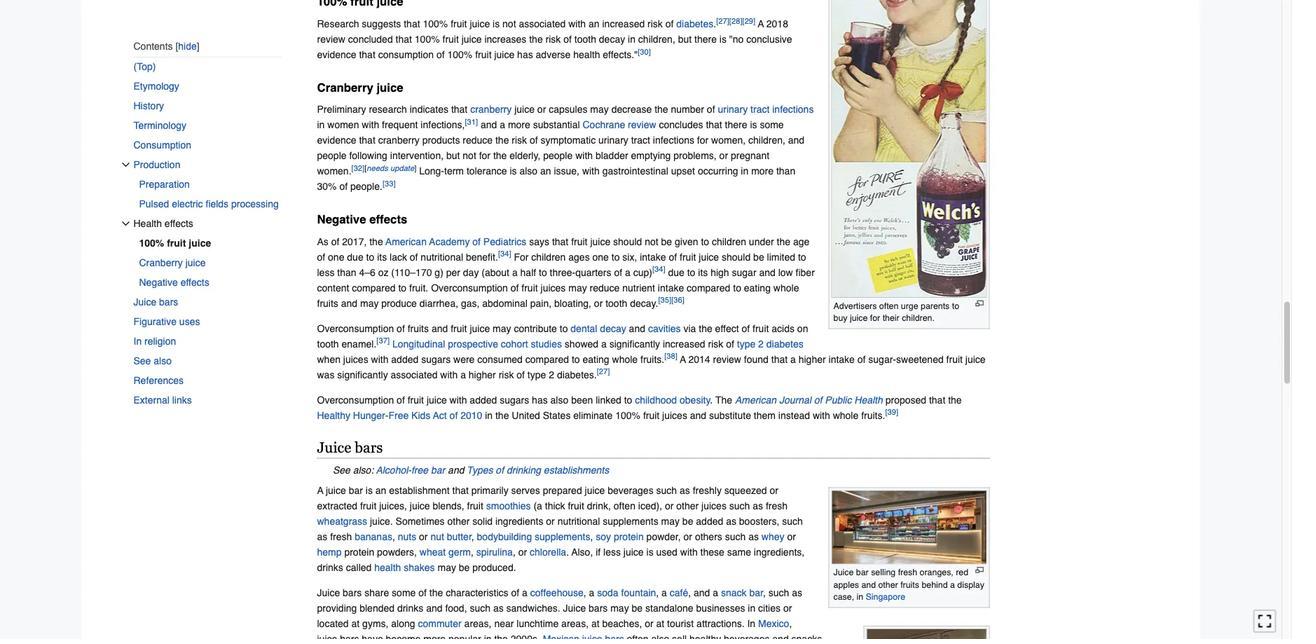 Task type: vqa. For each thing, say whether or not it's contained in the screenshot.
reduce
yes



Task type: locate. For each thing, give the bounding box(es) containing it.
0 horizontal spatial [27]
[[597, 368, 610, 376]]

other inside "smoothies (a thick fruit drink, often iced), or other juices such as fresh wheatgrass"
[[677, 500, 699, 511]]

sometimes
[[396, 516, 445, 527]]

100%
[[423, 18, 448, 29], [415, 34, 440, 45], [448, 49, 473, 60], [139, 237, 164, 249], [616, 410, 641, 421]]

[39] link
[[885, 408, 899, 417]]

1 horizontal spatial increased
[[663, 338, 706, 349]]

0 horizontal spatial fruits.
[[641, 354, 665, 365]]

1 vertical spatial overconsumption
[[317, 323, 394, 334]]

1 vertical spatial there
[[725, 119, 748, 131]]

in inside , juice bars have become more popular in the 2000s.
[[484, 633, 492, 639]]

but inside concludes that there is some evidence that cranberry products reduce the risk of symptomatic urinary tract infections for women, children, and people following intervention, but not for the elderly, people with bladder emptying problems, or pregnant women.
[[446, 150, 460, 161]]

bar up apples
[[856, 567, 869, 578]]

fountain
[[621, 587, 656, 598]]

bloating,
[[554, 298, 592, 309]]

cranberry up [31]
[[470, 104, 512, 115]]

pulsed electric fields processing
[[139, 198, 279, 209]]

0 vertical spatial sugars
[[421, 354, 451, 365]]

american up them
[[735, 394, 777, 405]]

others
[[695, 531, 722, 542]]

1 vertical spatial in
[[747, 618, 756, 629]]

fresh inside juice bar selling fresh oranges, red apples and other fruits behind a display case, in
[[898, 567, 918, 578]]

long-
[[419, 166, 444, 177]]

. left the
[[711, 394, 713, 405]]

1 vertical spatial children
[[532, 251, 566, 262]]

effects for health effects "link"
[[165, 218, 193, 229]]

0 horizontal spatial tract
[[631, 135, 650, 146]]

2 horizontal spatial review
[[713, 354, 742, 365]]

0 horizontal spatial compared
[[352, 282, 396, 293]]

0 horizontal spatial health
[[134, 218, 162, 229]]

added down longitudinal link
[[391, 354, 419, 365]]

for up problems,
[[697, 135, 709, 146]]

for children ages one to six, intake of fruit juice should be limited to less than 4–6 oz (110–170 g) per day (about a half to three-quarters of a cup)
[[317, 251, 806, 278]]

the up limited on the top
[[777, 236, 791, 247]]

1 vertical spatial an
[[540, 166, 551, 177]]

bar up 'cities'
[[750, 587, 763, 598]]

or down the thick
[[546, 516, 555, 527]]

a right [38] link on the right bottom of the page
[[680, 354, 686, 365]]

1 vertical spatial its
[[698, 267, 708, 278]]

0 vertical spatial children
[[712, 236, 746, 247]]

eliminate
[[574, 410, 613, 421]]

with inside research suggests that 100% fruit juice is not associated with an increased risk of diabetes . [27] [28] [29]
[[569, 18, 586, 29]]

be down fountain
[[632, 603, 643, 614]]

or inside concludes that there is some evidence that cranberry products reduce the risk of symptomatic urinary tract infections for women, children, and people following intervention, but not for the elderly, people with bladder emptying problems, or pregnant women.
[[720, 150, 728, 161]]

reduce inside concludes that there is some evidence that cranberry products reduce the risk of symptomatic urinary tract infections for women, children, and people following intervention, but not for the elderly, people with bladder emptying problems, or pregnant women.
[[463, 135, 493, 146]]

1 horizontal spatial health
[[855, 394, 883, 405]]

0 vertical spatial type
[[737, 338, 756, 349]]

1 horizontal spatial but
[[678, 34, 692, 45]]

juice inside . also, if less juice is used with these same ingredients, drinks called
[[624, 546, 644, 558]]

0 vertical spatial negative
[[317, 212, 366, 226]]

children inside says that fruit juice should not be given to children under the age of one due to its lack of nutritional benefit.
[[712, 236, 746, 247]]

1 horizontal spatial not
[[503, 18, 516, 29]]

0 horizontal spatial whole
[[612, 354, 638, 365]]

smoothies (a thick fruit drink, often iced), or other juices such as fresh wheatgrass
[[317, 500, 788, 527]]

sugars down "longitudinal"
[[421, 354, 451, 365]]

and inside overconsumption of fruit juice with added sugars has also been linked to childhood obesity . the american journal of public health proposed that the healthy hunger-free kids act of 2010 in the united states eliminate 100% fruit juices and substitute them instead with whole fruits. [39]
[[690, 410, 707, 421]]

at
[[352, 618, 360, 629], [591, 618, 600, 629], [656, 618, 665, 629]]

is inside . also, if less juice is used with these same ingredients, drinks called
[[647, 546, 654, 558]]

when
[[317, 354, 341, 365]]

sandwiches.
[[506, 603, 560, 614]]

soy protein link
[[596, 531, 644, 542]]

a left cup)
[[625, 267, 631, 278]]

also inside long-term tolerance is also an issue, with gastrointestinal upset occurring in more than 30% of people.
[[520, 166, 538, 177]]

1 horizontal spatial protein
[[614, 531, 644, 542]]

american
[[386, 236, 427, 247], [735, 394, 777, 405]]

1 at from the left
[[352, 618, 360, 629]]

2 vertical spatial fruits
[[901, 580, 920, 590]]

significantly down enamel.
[[337, 369, 388, 380]]

risk inside the [37] longitudinal prospective cohort studies showed a significantly increased risk of type 2 diabetes when juices with added sugars were consumed compared to eating whole fruits. [38]
[[708, 338, 724, 349]]

blended
[[360, 603, 395, 614]]

, inside , such as providing blended drinks and food, such as sandwiches. juice bars may be standalone businesses in cities or located at gyms, along
[[763, 587, 766, 598]]

1 horizontal spatial due
[[668, 267, 685, 278]]

fruits. down sugar-
[[862, 410, 885, 421]]

juice inside juice bar selling fresh oranges, red apples and other fruits behind a display case, in
[[834, 567, 854, 578]]

or inside a juice bar is an establishment that primarily serves prepared juice beverages such as freshly squeezed or extracted fruit juices, juice blends, fruit
[[770, 485, 779, 496]]

high
[[711, 267, 729, 278]]

there inside a 2018 review concluded that 100% fruit juice increases the risk of tooth decay in children, but there is "no conclusive evidence that consumption of 100% fruit juice has adverse health effects."
[[695, 34, 717, 45]]

an inside a juice bar is an establishment that primarily serves prepared juice beverages such as freshly squeezed or extracted fruit juices, juice blends, fruit
[[376, 485, 386, 496]]

0 horizontal spatial fresh
[[330, 531, 352, 542]]

1 horizontal spatial cranberry
[[317, 80, 373, 94]]

in inside , such as providing blended drinks and food, such as sandwiches. juice bars may be standalone businesses in cities or located at gyms, along
[[748, 603, 756, 614]]

juices down childhood obesity link
[[662, 410, 688, 421]]

or down women,
[[720, 150, 728, 161]]

academy
[[429, 236, 470, 247]]

1 horizontal spatial in
[[747, 618, 756, 629]]

in right case,
[[857, 592, 864, 602]]

the down the cranberry link
[[496, 135, 509, 146]]

should inside for children ages one to six, intake of fruit juice should be limited to less than 4–6 oz (110–170 g) per day (about a half to three-quarters of a cup)
[[722, 251, 751, 262]]

snack
[[721, 587, 747, 598]]

1 horizontal spatial other
[[677, 500, 699, 511]]

review for found
[[713, 354, 742, 365]]

1 vertical spatial health
[[855, 394, 883, 405]]

parents
[[921, 301, 950, 311]]

be inside for children ages one to six, intake of fruit juice should be limited to less than 4–6 oz (110–170 g) per day (about a half to three-quarters of a cup)
[[754, 251, 764, 262]]

health inside "link"
[[134, 218, 162, 229]]

proposed
[[886, 394, 927, 405]]

and down selling
[[862, 580, 876, 590]]

fruits.
[[641, 354, 665, 365], [862, 410, 885, 421]]

to left high
[[687, 267, 696, 278]]

that inside says that fruit juice should not be given to children under the age of one due to its lack of nutritional benefit.
[[552, 236, 569, 247]]

a for 2014
[[680, 354, 686, 365]]

whole inside due to its high sugar and low fiber content compared to fruit. overconsumption of fruit juices may reduce nutrient intake compared to eating whole fruits and may produce diarrhea, gas, abdominal pain, bloating, or tooth decay.
[[774, 282, 799, 293]]

extracted
[[317, 500, 358, 511]]

health
[[134, 218, 162, 229], [855, 394, 883, 405]]

there up women,
[[725, 119, 748, 131]]

american journal of public health link
[[735, 394, 883, 405]]

2 evidence from the top
[[317, 135, 356, 146]]

of inside long-term tolerance is also an issue, with gastrointestinal upset occurring in more than 30% of people.
[[340, 181, 348, 192]]

0 horizontal spatial tooth
[[317, 338, 339, 349]]

sugar-
[[869, 354, 896, 365]]

1 vertical spatial fresh
[[330, 531, 352, 542]]

1 vertical spatial protein
[[344, 546, 374, 558]]

concludes that there is some evidence that cranberry products reduce the risk of symptomatic urinary tract infections for women, children, and people following intervention, but not for the elderly, people with bladder emptying problems, or pregnant women.
[[317, 119, 805, 177]]

fruit inside says that fruit juice should not be given to children under the age of one due to its lack of nutritional benefit.
[[571, 236, 588, 247]]

reduce down [31]
[[463, 135, 493, 146]]

religion
[[144, 336, 176, 347]]

tract up the pregnant
[[751, 104, 770, 115]]

bananas , nuts or nut butter , bodybuilding supplements , soy protein powder, or others such as whey or hemp protein powders, wheat germ , spirulina , or chlorella
[[317, 531, 796, 558]]

indicates
[[410, 104, 449, 115]]

to up 'produce'
[[398, 282, 407, 293]]

juice inside , juice bars have become more popular in the 2000s.
[[317, 633, 337, 639]]

0 vertical spatial nutritional
[[421, 251, 463, 262]]

fresh inside juice. sometimes other solid ingredients or nutritional supplements may be added as boosters, such as fresh
[[330, 531, 352, 542]]

2 horizontal spatial at
[[656, 618, 665, 629]]

that inside a 2014 review found that a higher intake of sugar-sweetened fruit juice was significantly associated with a higher risk of type 2 diabetes.
[[772, 354, 788, 365]]

with inside long-term tolerance is also an issue, with gastrointestinal upset occurring in more than 30% of people.
[[582, 166, 600, 177]]

juice up the sometimes on the left
[[410, 500, 430, 511]]

0 vertical spatial decay
[[599, 34, 625, 45]]

1 horizontal spatial compared
[[526, 354, 569, 365]]

with down research
[[362, 119, 379, 131]]

called
[[346, 562, 372, 573]]

1 horizontal spatial health
[[574, 49, 600, 60]]

nuts
[[398, 531, 416, 542]]

is
[[493, 18, 500, 29], [720, 34, 727, 45], [750, 119, 757, 131], [510, 166, 517, 177], [366, 485, 373, 496], [647, 546, 654, 558]]

1 horizontal spatial negative
[[317, 212, 366, 226]]

2 inside the [37] longitudinal prospective cohort studies showed a significantly increased risk of type 2 diabetes when juices with added sugars were consumed compared to eating whole fruits. [38]
[[758, 338, 764, 349]]

0 horizontal spatial american
[[386, 236, 427, 247]]

american academy of pediatrics link
[[386, 236, 527, 247]]

health inside overconsumption of fruit juice with added sugars has also been linked to childhood obesity . the american journal of public health proposed that the healthy hunger-free kids act of 2010 in the united states eliminate 100% fruit juices and substitute them instead with whole fruits. [39]
[[855, 394, 883, 405]]

less inside . also, if less juice is used with these same ingredients, drinks called
[[604, 546, 621, 558]]

may up cochrane
[[590, 104, 609, 115]]

1 horizontal spatial type
[[737, 338, 756, 349]]

or right 'cities'
[[784, 603, 792, 614]]

one up quarters
[[593, 251, 609, 262]]

other for apples
[[879, 580, 898, 590]]

risk up elderly,
[[512, 135, 527, 146]]

with up 'adverse'
[[569, 18, 586, 29]]

0 horizontal spatial due
[[347, 251, 364, 262]]

is inside concludes that there is some evidence that cranberry products reduce the risk of symptomatic urinary tract infections for women, children, and people following intervention, but not for the elderly, people with bladder emptying problems, or pregnant women.
[[750, 119, 757, 131]]

1 horizontal spatial also
[[520, 166, 538, 177]]

less
[[317, 267, 335, 278], [604, 546, 621, 558]]

fruit
[[451, 18, 467, 29], [443, 34, 459, 45], [475, 49, 492, 60], [571, 236, 588, 247], [167, 237, 186, 249], [680, 251, 696, 262], [522, 282, 538, 293], [451, 323, 467, 334], [753, 323, 769, 334], [947, 354, 963, 365], [408, 394, 424, 405], [643, 410, 660, 421], [360, 500, 377, 511], [467, 500, 484, 511], [568, 500, 584, 511]]

if
[[596, 546, 601, 558]]

bars up the commuter areas, near lunchtime areas, at beaches, or at tourist attractions. in mexico
[[589, 603, 608, 614]]

juice down coffeehouse
[[563, 603, 586, 614]]

bar inside note
[[431, 464, 445, 476]]

drinks inside . also, if less juice is used with these same ingredients, drinks called
[[317, 562, 343, 573]]

as
[[680, 485, 690, 496], [753, 500, 763, 511], [726, 516, 737, 527], [317, 531, 328, 542], [749, 531, 759, 542], [792, 587, 802, 598], [493, 603, 504, 614]]

2
[[758, 338, 764, 349], [549, 369, 554, 380]]

0 horizontal spatial urinary
[[599, 135, 629, 146]]

1 horizontal spatial eating
[[744, 282, 771, 293]]

in right popular
[[484, 633, 492, 639]]

types of drinking establishments link
[[467, 464, 609, 476]]

one down as
[[328, 251, 344, 262]]

1 horizontal spatial areas,
[[561, 618, 589, 629]]

1 areas, from the left
[[464, 618, 492, 629]]

[30]
[[638, 48, 651, 56]]

0 vertical spatial associated
[[519, 18, 566, 29]]

of left sugar-
[[858, 354, 866, 365]]

0 vertical spatial [34]
[[498, 250, 511, 259]]

higher
[[799, 354, 826, 365], [469, 369, 496, 380]]

1 horizontal spatial cranberry juice
[[317, 80, 404, 94]]

eating inside the [37] longitudinal prospective cohort studies showed a significantly increased risk of type 2 diabetes when juices with added sugars were consumed compared to eating whole fruits. [38]
[[583, 354, 610, 365]]

1 vertical spatial [27] link
[[597, 368, 610, 376]]

0 horizontal spatial often
[[614, 500, 636, 511]]

preparation
[[139, 179, 190, 190]]

1 vertical spatial increased
[[663, 338, 706, 349]]

0 horizontal spatial people
[[317, 150, 347, 161]]

associated
[[519, 18, 566, 29], [391, 369, 438, 380]]

0 vertical spatial often
[[879, 301, 899, 311]]

type inside a 2014 review found that a higher intake of sugar-sweetened fruit juice was significantly associated with a higher risk of type 2 diabetes.
[[528, 369, 546, 380]]

also down elderly,
[[520, 166, 538, 177]]

at inside , such as providing blended drinks and food, such as sandwiches. juice bars may be standalone businesses in cities or located at gyms, along
[[352, 618, 360, 629]]

in up effects."
[[628, 34, 636, 45]]

sweetened
[[896, 354, 944, 365]]

[29]
[[743, 17, 756, 25]]

0 vertical spatial less
[[317, 267, 335, 278]]

juice down healthy
[[317, 439, 351, 456]]

preliminary research indicates that cranberry juice or capsules may decrease the number of urinary tract infections in women with frequent infections, [31] and a more substantial cochrane review
[[317, 104, 814, 131]]

hide
[[178, 41, 197, 51]]

production link
[[134, 155, 282, 174]]

1 horizontal spatial one
[[593, 251, 609, 262]]

0 vertical spatial .
[[714, 18, 716, 29]]

be left "given"
[[661, 236, 672, 247]]

as up near
[[493, 603, 504, 614]]

juice inside research suggests that 100% fruit juice is not associated with an increased risk of diabetes . [27] [28] [29]
[[470, 18, 490, 29]]

due to its high sugar and low fiber content compared to fruit. overconsumption of fruit juices may reduce nutrient intake compared to eating whole fruits and may produce diarrhea, gas, abdominal pain, bloating, or tooth decay.
[[317, 267, 815, 309]]

children up high
[[712, 236, 746, 247]]

0 vertical spatial overconsumption
[[431, 282, 508, 293]]

note containing see also:
[[317, 462, 990, 478]]

0 vertical spatial children,
[[638, 34, 676, 45]]

in religion link
[[134, 331, 282, 351]]

bar inside juice bar selling fresh oranges, red apples and other fruits behind a display case, in
[[856, 567, 869, 578]]

review for concluded
[[317, 34, 346, 45]]

with inside the preliminary research indicates that cranberry juice or capsules may decrease the number of urinary tract infections in women with frequent infections, [31] and a more substantial cochrane review
[[362, 119, 379, 131]]

1 horizontal spatial than
[[777, 166, 796, 177]]

1 evidence from the top
[[317, 49, 356, 60]]

juices down three-
[[541, 282, 566, 293]]

0 horizontal spatial but
[[446, 150, 460, 161]]

[27] link up "no
[[716, 17, 730, 25]]

0 horizontal spatial an
[[376, 485, 386, 496]]

in inside overconsumption of fruit juice with added sugars has also been linked to childhood obesity . the american journal of public health proposed that the healthy hunger-free kids act of 2010 in the united states eliminate 100% fruit juices and substitute them instead with whole fruits. [39]
[[485, 410, 493, 421]]

2 inside a 2014 review found that a higher intake of sugar-sweetened fruit juice was significantly associated with a higher risk of type 2 diabetes.
[[549, 369, 554, 380]]

significantly inside a 2014 review found that a higher intake of sugar-sweetened fruit juice was significantly associated with a higher risk of type 2 diabetes.
[[337, 369, 388, 380]]

term
[[444, 166, 464, 177]]

the inside , juice bars have become more popular in the 2000s.
[[494, 633, 508, 639]]

2 one from the left
[[593, 251, 609, 262]]

some
[[760, 119, 784, 131], [392, 587, 416, 598]]

a inside juice bar selling fresh oranges, red apples and other fruits behind a display case, in
[[950, 580, 955, 590]]

conclusive
[[747, 34, 792, 45]]

or inside due to its high sugar and low fiber content compared to fruit. overconsumption of fruit juices may reduce nutrient intake compared to eating whole fruits and may produce diarrhea, gas, abdominal pain, bloating, or tooth decay.
[[594, 298, 603, 309]]

bar inside a juice bar is an establishment that primarily serves prepared juice beverages such as freshly squeezed or extracted fruit juices, juice blends, fruit
[[349, 485, 363, 496]]

that right says
[[552, 236, 569, 247]]

in right the 2010
[[485, 410, 493, 421]]

that down concluded
[[359, 49, 376, 60]]

juice up increases
[[470, 18, 490, 29]]

2 vertical spatial an
[[376, 485, 386, 496]]

0 vertical spatial infections
[[773, 104, 814, 115]]

a 2018 review concluded that 100% fruit juice increases the risk of tooth decay in children, but there is "no conclusive evidence that consumption of 100% fruit juice has adverse health effects."
[[317, 18, 792, 60]]

0 horizontal spatial type
[[528, 369, 546, 380]]

other down the freshly
[[677, 500, 699, 511]]

act
[[433, 410, 447, 421]]

1 vertical spatial 2
[[549, 369, 554, 380]]

juices down enamel.
[[343, 354, 368, 365]]

soy
[[596, 531, 611, 542]]

0 horizontal spatial eating
[[583, 354, 610, 365]]

1 vertical spatial for
[[479, 150, 491, 161]]

and down the cranberry link
[[481, 119, 497, 131]]

sugars
[[421, 354, 451, 365], [500, 394, 529, 405]]

germ
[[449, 546, 471, 558]]

added inside overconsumption of fruit juice with added sugars has also been linked to childhood obesity . the american journal of public health proposed that the healthy hunger-free kids act of 2010 in the united states eliminate 100% fruit juices and substitute them instead with whole fruits. [39]
[[470, 394, 497, 405]]

american up lack in the left top of the page
[[386, 236, 427, 247]]

[34]
[[498, 250, 511, 259], [652, 265, 666, 274]]

2 vertical spatial overconsumption
[[317, 394, 394, 405]]

with down symptomatic
[[576, 150, 593, 161]]

consumption link
[[134, 135, 282, 155]]

some inside concludes that there is some evidence that cranberry products reduce the risk of symptomatic urinary tract infections for women, children, and people following intervention, but not for the elderly, people with bladder emptying problems, or pregnant women.
[[760, 119, 784, 131]]

juice bar selling fresh oranges, red apples and other fruits behind a display case, in
[[834, 567, 985, 602]]

primarily
[[472, 485, 509, 496]]

0 vertical spatial review
[[317, 34, 346, 45]]

1 horizontal spatial whole
[[774, 282, 799, 293]]

beverages
[[608, 485, 654, 496]]

juice bars
[[134, 296, 178, 308], [317, 439, 383, 456]]

or up the "substantial"
[[537, 104, 546, 115]]

[37]
[[377, 337, 390, 345]]

as down boosters,
[[749, 531, 759, 542]]

compared inside the [37] longitudinal prospective cohort studies showed a significantly increased risk of type 2 diabetes when juices with added sugars were consumed compared to eating whole fruits. [38]
[[526, 354, 569, 365]]

note
[[317, 462, 990, 478]]

[27] inside research suggests that 100% fruit juice is not associated with an increased risk of diabetes . [27] [28] [29]
[[716, 17, 730, 25]]

1 vertical spatial fruits.
[[862, 410, 885, 421]]

drinks up the "along" on the left bottom of page
[[397, 603, 424, 614]]

history link
[[134, 96, 282, 116]]

the right 2017, on the left top of the page
[[370, 236, 383, 247]]

or inside the preliminary research indicates that cranberry juice or capsules may decrease the number of urinary tract infections in women with frequent infections, [31] and a more substantial cochrane review
[[537, 104, 546, 115]]

eating inside due to its high sugar and low fiber content compared to fruit. overconsumption of fruit juices may reduce nutrient intake compared to eating whole fruits and may produce diarrhea, gas, abdominal pain, bloating, or tooth decay.
[[744, 282, 771, 293]]

for up tolerance
[[479, 150, 491, 161]]

2 vertical spatial also
[[551, 394, 569, 405]]

intake inside due to its high sugar and low fiber content compared to fruit. overconsumption of fruit juices may reduce nutrient intake compared to eating whole fruits and may produce diarrhea, gas, abdominal pain, bloating, or tooth decay.
[[658, 282, 684, 293]]

0 vertical spatial see
[[134, 355, 151, 366]]

to inside overconsumption of fruit juice with added sugars has also been linked to childhood obesity . the american journal of public health proposed that the healthy hunger-free kids act of 2010 in the united states eliminate 100% fruit juices and substitute them instead with whole fruits. [39]
[[624, 394, 632, 405]]

negative up 2017, on the left top of the page
[[317, 212, 366, 226]]

share
[[365, 587, 389, 598]]

longitudinal link
[[392, 338, 445, 349]]

1 horizontal spatial people
[[543, 150, 573, 161]]

decay right dental
[[600, 323, 626, 334]]

type up found
[[737, 338, 756, 349]]

2 horizontal spatial a
[[758, 18, 764, 29]]

diabetes
[[677, 18, 714, 29], [767, 338, 804, 349]]

singapore link
[[866, 592, 906, 602]]

infections inside the preliminary research indicates that cranberry juice or capsules may decrease the number of urinary tract infections in women with frequent infections, [31] and a more substantial cochrane review
[[773, 104, 814, 115]]

effects up juice bars link
[[181, 277, 209, 288]]

1 vertical spatial children,
[[749, 135, 786, 146]]

to right parents
[[952, 301, 960, 311]]

2 vertical spatial for
[[870, 313, 880, 323]]

. inside research suggests that 100% fruit juice is not associated with an increased risk of diabetes . [27] [28] [29]
[[714, 18, 716, 29]]

the down research suggests that 100% fruit juice is not associated with an increased risk of diabetes . [27] [28] [29]
[[529, 34, 543, 45]]

1 vertical spatial less
[[604, 546, 621, 558]]

0 horizontal spatial see
[[134, 355, 151, 366]]

risk inside a 2014 review found that a higher intake of sugar-sweetened fruit juice was significantly associated with a higher risk of type 2 diabetes.
[[499, 369, 514, 380]]

or left nut
[[419, 531, 428, 542]]

whole down public at the bottom
[[833, 410, 859, 421]]

on
[[797, 323, 808, 334]]

a inside the preliminary research indicates that cranberry juice or capsules may decrease the number of urinary tract infections in women with frequent infections, [31] and a more substantial cochrane review
[[500, 119, 505, 131]]

0 vertical spatial some
[[760, 119, 784, 131]]

research
[[369, 104, 407, 115]]

such inside bananas , nuts or nut butter , bodybuilding supplements , soy protein powder, or others such as whey or hemp protein powders, wheat germ , spirulina , or chlorella
[[725, 531, 746, 542]]

people up issue,
[[543, 150, 573, 161]]

0 vertical spatial cranberry
[[470, 104, 512, 115]]

fruits up "longitudinal"
[[408, 323, 429, 334]]

tract inside the preliminary research indicates that cranberry juice or capsules may decrease the number of urinary tract infections in women with frequent infections, [31] and a more substantial cochrane review
[[751, 104, 770, 115]]

1 horizontal spatial tooth
[[575, 34, 596, 45]]

to right linked
[[624, 394, 632, 405]]

to up 'diabetes.'
[[572, 354, 580, 365]]

such up iced),
[[656, 485, 677, 496]]

of right number
[[707, 104, 715, 115]]

there down diabetes link
[[695, 34, 717, 45]]

health down pulsed
[[134, 218, 162, 229]]

1 vertical spatial decay
[[600, 323, 626, 334]]

as inside a juice bar is an establishment that primarily serves prepared juice beverages such as freshly squeezed or extracted fruit juices, juice blends, fruit
[[680, 485, 690, 496]]

supplements inside bananas , nuts or nut butter , bodybuilding supplements , soy protein powder, or others such as whey or hemp protein powders, wheat germ , spirulina , or chlorella
[[535, 531, 590, 542]]

0 vertical spatial health
[[574, 49, 600, 60]]

health inside a 2018 review concluded that 100% fruit juice increases the risk of tooth decay in children, but there is "no conclusive evidence that consumption of 100% fruit juice has adverse health effects."
[[574, 49, 600, 60]]

has inside a 2018 review concluded that 100% fruit juice increases the risk of tooth decay in children, but there is "no conclusive evidence that consumption of 100% fruit juice has adverse health effects."
[[517, 49, 533, 60]]

supplements up chlorella link
[[535, 531, 590, 542]]

negative effects up 2017, on the left top of the page
[[317, 212, 407, 226]]

providing
[[317, 603, 357, 614]]

type 2 diabetes link
[[737, 338, 804, 349]]

[35] link
[[658, 296, 672, 305]]

children inside for children ages one to six, intake of fruit juice should be limited to less than 4–6 oz (110–170 g) per day (about a half to three-quarters of a cup)
[[532, 251, 566, 262]]

2 vertical spatial whole
[[833, 410, 859, 421]]

has inside overconsumption of fruit juice with added sugars has also been linked to childhood obesity . the american journal of public health proposed that the healthy hunger-free kids act of 2010 in the united states eliminate 100% fruit juices and substitute them instead with whole fruits. [39]
[[532, 394, 548, 405]]

[34] up nutrient
[[652, 265, 666, 274]]

of left public at the bottom
[[814, 394, 822, 405]]

1 vertical spatial eating
[[583, 354, 610, 365]]

such inside "smoothies (a thick fruit drink, often iced), or other juices such as fresh wheatgrass"
[[729, 500, 750, 511]]

and inside concludes that there is some evidence that cranberry products reduce the risk of symptomatic urinary tract infections for women, children, and people following intervention, but not for the elderly, people with bladder emptying problems, or pregnant women.
[[788, 135, 805, 146]]

businesses
[[696, 603, 745, 614]]

infections inside concludes that there is some evidence that cranberry products reduce the risk of symptomatic urinary tract infections for women, children, and people following intervention, but not for the elderly, people with bladder emptying problems, or pregnant women.
[[653, 135, 695, 146]]

infections
[[773, 104, 814, 115], [653, 135, 695, 146]]

should inside says that fruit juice should not be given to children under the age of one due to its lack of nutritional benefit.
[[613, 236, 642, 247]]

diabetes.
[[557, 369, 597, 380]]

bar down also:
[[349, 485, 363, 496]]

0 horizontal spatial cranberry
[[378, 135, 420, 146]]

added inside the [37] longitudinal prospective cohort studies showed a significantly increased risk of type 2 diabetes when juices with added sugars were consumed compared to eating whole fruits. [38]
[[391, 354, 419, 365]]

associated inside a 2014 review found that a higher intake of sugar-sweetened fruit juice was significantly associated with a higher risk of type 2 diabetes.
[[391, 369, 438, 380]]

0 vertical spatial significantly
[[610, 338, 660, 349]]

a up businesses
[[713, 587, 718, 598]]

may inside the preliminary research indicates that cranberry juice or capsules may decrease the number of urinary tract infections in women with frequent infections, [31] and a more substantial cochrane review
[[590, 104, 609, 115]]

fullscreen image
[[1258, 614, 1272, 628]]

0 horizontal spatial .
[[566, 546, 569, 558]]

suggests
[[362, 18, 401, 29]]

review inside the preliminary research indicates that cranberry juice or capsules may decrease the number of urinary tract infections in women with frequent infections, [31] and a more substantial cochrane review
[[628, 119, 656, 131]]

1 one from the left
[[328, 251, 344, 262]]

(about
[[482, 267, 510, 278]]

[34] down pediatrics
[[498, 250, 511, 259]]

that up women,
[[706, 119, 722, 131]]

references
[[134, 375, 184, 386]]

1 vertical spatial see
[[333, 464, 350, 476]]

2 vertical spatial tooth
[[317, 338, 339, 349]]

intake inside a 2014 review found that a higher intake of sugar-sweetened fruit juice was significantly associated with a higher risk of type 2 diabetes.
[[829, 354, 855, 365]]

in left 'cities'
[[748, 603, 756, 614]]

1 vertical spatial due
[[668, 267, 685, 278]]

the up tolerance
[[493, 150, 507, 161]]

0 horizontal spatial areas,
[[464, 618, 492, 629]]

[38] link
[[665, 352, 678, 361]]

diabetes inside the [37] longitudinal prospective cohort studies showed a significantly increased risk of type 2 diabetes when juices with added sugars were consumed compared to eating whole fruits. [38]
[[767, 338, 804, 349]]

urinary tract infections link
[[718, 104, 814, 115]]

1 vertical spatial whole
[[612, 354, 638, 365]]

increased up effects."
[[602, 18, 645, 29]]

1 horizontal spatial tract
[[751, 104, 770, 115]]

singapore
[[866, 592, 906, 602]]

coffeehouse link
[[530, 587, 584, 598]]

its inside due to its high sugar and low fiber content compared to fruit. overconsumption of fruit juices may reduce nutrient intake compared to eating whole fruits and may produce diarrhea, gas, abdominal pain, bloating, or tooth decay.
[[698, 267, 708, 278]]

juices inside overconsumption of fruit juice with added sugars has also been linked to childhood obesity . the american journal of public health proposed that the healthy hunger-free kids act of 2010 in the united states eliminate 100% fruit juices and substitute them instead with whole fruits. [39]
[[662, 410, 688, 421]]

compared down 4–6 oz
[[352, 282, 396, 293]]

tooth inside a 2018 review concluded that 100% fruit juice increases the risk of tooth decay in children, but there is "no conclusive evidence that consumption of 100% fruit juice has adverse health effects."
[[575, 34, 596, 45]]

other for iced),
[[677, 500, 699, 511]]

2010
[[461, 410, 482, 421]]

lunchtime
[[517, 618, 559, 629]]



Task type: describe. For each thing, give the bounding box(es) containing it.
[32]
[[352, 164, 365, 173]]

acids
[[772, 323, 795, 334]]

0 horizontal spatial [34] link
[[498, 250, 511, 259]]

in inside juice bar selling fresh oranges, red apples and other fruits behind a display case, in
[[857, 592, 864, 602]]

2 horizontal spatial compared
[[687, 282, 731, 293]]

low
[[778, 267, 793, 278]]

(110–170 g)
[[391, 267, 444, 278]]

100% inside research suggests that 100% fruit juice is not associated with an increased risk of diabetes . [27] [28] [29]
[[423, 18, 448, 29]]

six,
[[623, 251, 637, 262]]

juice up the 'negative effects' link
[[185, 257, 206, 268]]

0 horizontal spatial protein
[[344, 546, 374, 558]]

2 people from the left
[[543, 150, 573, 161]]

whole inside overconsumption of fruit juice with added sugars has also been linked to childhood obesity . the american journal of public health proposed that the healthy hunger-free kids act of 2010 in the united states eliminate 100% fruit juices and substitute them instead with whole fruits. [39]
[[833, 410, 859, 421]]

blends,
[[433, 500, 464, 511]]

café link
[[670, 587, 688, 598]]

there inside concludes that there is some evidence that cranberry products reduce the risk of symptomatic urinary tract infections for women, children, and people following intervention, but not for the elderly, people with bladder emptying problems, or pregnant women.
[[725, 119, 748, 131]]

effects down the [33] link
[[369, 212, 407, 226]]

establishments
[[544, 464, 609, 476]]

as inside bananas , nuts or nut butter , bodybuilding supplements , soy protein powder, or others such as whey or hemp protein powders, wheat germ , spirulina , or chlorella
[[749, 531, 759, 542]]

substitute
[[709, 410, 751, 421]]

a down type 2 diabetes link
[[791, 354, 796, 365]]

0 vertical spatial juice bars
[[134, 296, 178, 308]]

effect
[[715, 323, 739, 334]]

childhood obesity link
[[635, 394, 711, 405]]

to right "given"
[[701, 236, 709, 247]]

supplements inside juice. sometimes other solid ingredients or nutritional supplements may be added as boosters, such as fresh
[[603, 516, 659, 527]]

same
[[727, 546, 751, 558]]

1 vertical spatial also
[[154, 355, 172, 366]]

that up consumption
[[396, 34, 412, 45]]

to left six,
[[612, 251, 620, 262]]

case,
[[834, 592, 854, 602]]

as of 2017, the american academy of pediatrics
[[317, 236, 527, 247]]

a left soda at the left bottom of the page
[[589, 587, 595, 598]]

as
[[317, 236, 329, 247]]

children, inside concludes that there is some evidence that cranberry products reduce the risk of symptomatic urinary tract infections for women, children, and people following intervention, but not for the elderly, people with bladder emptying problems, or pregnant women.
[[749, 135, 786, 146]]

juices inside the [37] longitudinal prospective cohort studies showed a significantly increased risk of type 2 diabetes when juices with added sugars were consumed compared to eating whole fruits. [38]
[[343, 354, 368, 365]]

and down decay.
[[629, 323, 646, 334]]

or inside juice. sometimes other solid ingredients or nutritional supplements may be added as boosters, such as fresh
[[546, 516, 555, 527]]

or down standalone
[[645, 618, 654, 629]]

drinks inside , such as providing blended drinks and food, such as sandwiches. juice bars may be standalone businesses in cities or located at gyms, along
[[397, 603, 424, 614]]

juice down increases
[[494, 49, 515, 60]]

often inside advertisers often urge parents to buy juice for their children.
[[879, 301, 899, 311]]

hide button
[[176, 41, 200, 52]]

with down american journal of public health link
[[813, 410, 830, 421]]

american inside overconsumption of fruit juice with added sugars has also been linked to childhood obesity . the american journal of public health proposed that the healthy hunger-free kids act of 2010 in the united states eliminate 100% fruit juices and substitute them instead with whole fruits. [39]
[[735, 394, 777, 405]]

smoothies
[[486, 500, 531, 511]]

and right café
[[694, 587, 710, 598]]

a for 2018
[[758, 18, 764, 29]]

three-
[[550, 267, 576, 278]]

be down germ
[[459, 562, 470, 573]]

fruits inside juice bar selling fresh oranges, red apples and other fruits behind a display case, in
[[901, 580, 920, 590]]

1 people from the left
[[317, 150, 347, 161]]

chlorella
[[530, 546, 566, 558]]

to up 4–6 oz
[[366, 251, 374, 262]]

[29] link
[[743, 17, 756, 25]]

a up sandwiches.
[[522, 587, 528, 598]]

not inside research suggests that 100% fruit juice is not associated with an increased risk of diabetes . [27] [28] [29]
[[503, 18, 516, 29]]

hemp link
[[317, 546, 342, 558]]

a inside the [37] longitudinal prospective cohort studies showed a significantly increased risk of type 2 diabetes when juices with added sugars were consumed compared to eating whole fruits. [38]
[[601, 338, 607, 349]]

and down content
[[341, 298, 358, 309]]

may left 'produce'
[[360, 298, 379, 309]]

0 horizontal spatial health
[[374, 562, 401, 573]]

see for see also
[[134, 355, 151, 366]]

children, inside a 2018 review concluded that 100% fruit juice increases the risk of tooth decay in children, but there is "no conclusive evidence that consumption of 100% fruit juice has adverse health effects."
[[638, 34, 676, 45]]

one inside says that fruit juice should not be given to children under the age of one due to its lack of nutritional benefit.
[[328, 251, 344, 262]]

found
[[744, 354, 769, 365]]

may up bloating,
[[569, 282, 587, 293]]

0 horizontal spatial higher
[[469, 369, 496, 380]]

effects."
[[603, 49, 638, 60]]

display
[[958, 580, 985, 590]]

more inside long-term tolerance is also an issue, with gastrointestinal upset occurring in more than 30% of people.
[[751, 166, 774, 177]]

intake inside for children ages one to six, intake of fruit juice should be limited to less than 4–6 oz (110–170 g) per day (about a half to three-quarters of a cup)
[[640, 251, 666, 262]]

juice up providing
[[317, 587, 340, 598]]

sugars inside the [37] longitudinal prospective cohort studies showed a significantly increased risk of type 2 diabetes when juices with added sugars were consumed compared to eating whole fruits. [38]
[[421, 354, 451, 365]]

0 vertical spatial cranberry juice
[[317, 80, 404, 94]]

fresh inside "smoothies (a thick fruit drink, often iced), or other juices such as fresh wheatgrass"
[[766, 500, 788, 511]]

the inside via the effect of fruit acids on tooth enamel.
[[699, 323, 713, 334]]

spirulina
[[476, 546, 513, 558]]

such down characteristics
[[470, 603, 491, 614]]

also:
[[353, 464, 374, 476]]

bars up figurative uses
[[159, 296, 178, 308]]

juice inside , such as providing blended drinks and food, such as sandwiches. juice bars may be standalone businesses in cities or located at gyms, along
[[563, 603, 586, 614]]

to inside advertisers often urge parents to buy juice for their children.
[[952, 301, 960, 311]]

a down "were" at the bottom
[[461, 369, 466, 380]]

fruit inside a 2014 review found that a higher intake of sugar-sweetened fruit juice was significantly associated with a higher risk of type 2 diabetes.
[[947, 354, 963, 365]]

thick
[[545, 500, 565, 511]]

bars up providing
[[343, 587, 362, 598]]

was
[[317, 369, 335, 380]]

0 vertical spatial protein
[[614, 531, 644, 542]]

1 vertical spatial [27]
[[597, 368, 610, 376]]

may inside juice. sometimes other solid ingredients or nutritional supplements may be added as boosters, such as fresh
[[661, 516, 680, 527]]

of right consumption
[[437, 49, 445, 60]]

1 vertical spatial fruits
[[408, 323, 429, 334]]

4–6 oz
[[359, 267, 389, 278]]

that inside the preliminary research indicates that cranberry juice or capsules may decrease the number of urinary tract infections in women with frequent infections, [31] and a more substantial cochrane review
[[451, 104, 468, 115]]

of inside via the effect of fruit acids on tooth enamel.
[[742, 323, 750, 334]]

other inside juice. sometimes other solid ingredients or nutritional supplements may be added as boosters, such as fresh
[[447, 516, 470, 527]]

type inside the [37] longitudinal prospective cohort studies showed a significantly increased risk of type 2 diabetes when juices with added sugars were consumed compared to eating whole fruits. [38]
[[737, 338, 756, 349]]

2017,
[[342, 236, 367, 247]]

or left others
[[684, 531, 692, 542]]

upset
[[671, 166, 695, 177]]

the inside a 2018 review concluded that 100% fruit juice increases the risk of tooth decay in children, but there is "no conclusive evidence that consumption of 100% fruit juice has adverse health effects."
[[529, 34, 543, 45]]

terminology link
[[134, 116, 282, 135]]

public
[[825, 394, 852, 405]]

states
[[543, 410, 571, 421]]

such up 'cities'
[[769, 587, 789, 598]]

fruits inside due to its high sugar and low fiber content compared to fruit. overconsumption of fruit juices may reduce nutrient intake compared to eating whole fruits and may produce diarrhea, gas, abdominal pain, bloating, or tooth decay.
[[317, 298, 338, 309]]

risk inside concludes that there is some evidence that cranberry products reduce the risk of symptomatic urinary tract infections for women, children, and people following intervention, but not for the elderly, people with bladder emptying problems, or pregnant women.
[[512, 135, 527, 146]]

less inside for children ages one to six, intake of fruit juice should be limited to less than 4–6 oz (110–170 g) per day (about a half to three-quarters of a cup)
[[317, 267, 335, 278]]

1 horizontal spatial [34] link
[[652, 265, 666, 274]]

have
[[362, 633, 383, 639]]

cranberry juice link
[[139, 253, 282, 273]]

juice. sometimes other solid ingredients or nutritional supplements may be added as boosters, such as fresh
[[317, 516, 803, 542]]

, juice bars have become more popular in the 2000s.
[[317, 618, 792, 639]]

links
[[172, 394, 192, 406]]

of up "longitudinal"
[[397, 323, 405, 334]]

juice up drink,
[[585, 485, 605, 496]]

problems,
[[674, 150, 717, 161]]

studies
[[531, 338, 562, 349]]

1 vertical spatial negative
[[139, 277, 178, 288]]

the down health shakes may be produced.
[[429, 587, 443, 598]]

whole inside the [37] longitudinal prospective cohort studies showed a significantly increased risk of type 2 diabetes when juices with added sugars were consumed compared to eating whole fruits. [38]
[[612, 354, 638, 365]]

1 vertical spatial cranberry
[[139, 257, 183, 268]]

to down age on the right top
[[798, 251, 806, 262]]

effects for the 'negative effects' link
[[181, 277, 209, 288]]

fruit inside for children ages one to six, intake of fruit juice should be limited to less than 4–6 oz (110–170 g) per day (about a half to three-quarters of a cup)
[[680, 251, 696, 262]]

for inside advertisers often urge parents to buy juice for their children.
[[870, 313, 880, 323]]

fruit.
[[409, 282, 428, 293]]

bodybuilding
[[477, 531, 532, 542]]

]
[[414, 164, 417, 173]]

or down bodybuilding supplements link
[[518, 546, 527, 558]]

that inside overconsumption of fruit juice with added sugars has also been linked to childhood obesity . the american journal of public health proposed that the healthy hunger-free kids act of 2010 in the united states eliminate 100% fruit juices and substitute them instead with whole fruits. [39]
[[929, 394, 946, 405]]

evidence inside concludes that there is some evidence that cranberry products reduce the risk of symptomatic urinary tract infections for women, children, and people following intervention, but not for the elderly, people with bladder emptying problems, or pregnant women.
[[317, 135, 356, 146]]

of down shakes on the left
[[419, 587, 427, 598]]

of left cup)
[[614, 267, 622, 278]]

of down as
[[317, 251, 325, 262]]

in inside the preliminary research indicates that cranberry juice or capsules may decrease the number of urinary tract infections in women with frequent infections, [31] and a more substantial cochrane review
[[317, 119, 325, 131]]

of down "given"
[[669, 251, 677, 262]]

than inside for children ages one to six, intake of fruit juice should be limited to less than 4–6 oz (110–170 g) per day (about a half to three-quarters of a cup)
[[337, 267, 356, 278]]

juice inside a 2014 review found that a higher intake of sugar-sweetened fruit juice was significantly associated with a higher risk of type 2 diabetes.
[[966, 354, 986, 365]]

evidence inside a 2018 review concluded that 100% fruit juice increases the risk of tooth decay in children, but there is "no conclusive evidence that consumption of 100% fruit juice has adverse health effects."
[[317, 49, 356, 60]]

of inside the preliminary research indicates that cranberry juice or capsules may decrease the number of urinary tract infections in women with frequent infections, [31] and a more substantial cochrane review
[[707, 104, 715, 115]]

that up the following at the left top
[[359, 135, 376, 146]]

of up 'adverse'
[[564, 34, 572, 45]]

these
[[701, 546, 725, 558]]

1 vertical spatial [34]
[[652, 265, 666, 274]]

1 horizontal spatial for
[[697, 135, 709, 146]]

boosters,
[[739, 516, 780, 527]]

with inside . also, if less juice is used with these same ingredients, drinks called
[[680, 546, 698, 558]]

with inside the [37] longitudinal prospective cohort studies showed a significantly increased risk of type 2 diabetes when juices with added sugars were consumed compared to eating whole fruits. [38]
[[371, 354, 389, 365]]

occurring
[[698, 166, 738, 177]]

, inside , juice bars have become more popular in the 2000s.
[[789, 618, 792, 629]]

see for see also: alcohol-free bar and types of drinking establishments
[[333, 464, 350, 476]]

an inside long-term tolerance is also an issue, with gastrointestinal upset occurring in more than 30% of people.
[[540, 166, 551, 177]]

bananas link
[[355, 531, 392, 542]]

2 at from the left
[[591, 618, 600, 629]]

frequent
[[382, 119, 418, 131]]

instead
[[779, 410, 810, 421]]

bars inside , juice bars have become more popular in the 2000s.
[[340, 633, 359, 639]]

cities
[[758, 603, 781, 614]]

be inside juice. sometimes other solid ingredients or nutritional supplements may be added as boosters, such as fresh
[[683, 516, 693, 527]]

to left dental
[[560, 323, 568, 334]]

products
[[422, 135, 460, 146]]

is inside research suggests that 100% fruit juice is not associated with an increased risk of diabetes . [27] [28] [29]
[[493, 18, 500, 29]]

may down wheat germ link
[[438, 562, 456, 573]]

100% inside overconsumption of fruit juice with added sugars has also been linked to childhood obesity . the american journal of public health proposed that the healthy hunger-free kids act of 2010 in the united states eliminate 100% fruit juices and substitute them instead with whole fruits. [39]
[[616, 410, 641, 421]]

fruit inside due to its high sugar and low fiber content compared to fruit. overconsumption of fruit juices may reduce nutrient intake compared to eating whole fruits and may produce diarrhea, gas, abdominal pain, bloating, or tooth decay.
[[522, 282, 538, 293]]

of right lack in the left top of the page
[[410, 251, 418, 262]]

2 areas, from the left
[[561, 618, 589, 629]]

. also, if less juice is used with these same ingredients, drinks called
[[317, 546, 805, 573]]

half
[[520, 267, 536, 278]]

journal
[[779, 394, 812, 405]]

due inside due to its high sugar and low fiber content compared to fruit. overconsumption of fruit juices may reduce nutrient intake compared to eating whole fruits and may produce diarrhea, gas, abdominal pain, bloating, or tooth decay.
[[668, 267, 685, 278]]

nutritional inside says that fruit juice should not be given to children under the age of one due to its lack of nutritional benefit.
[[421, 251, 463, 262]]

wheatgrass link
[[317, 516, 367, 527]]

or right whey link
[[787, 531, 796, 542]]

juice down health effects "link"
[[189, 237, 211, 249]]

0 vertical spatial in
[[134, 336, 142, 347]]

as left boosters,
[[726, 516, 737, 527]]

shakes
[[404, 562, 435, 573]]

of up benefit.
[[473, 236, 481, 247]]

[37] link
[[377, 337, 390, 345]]

ingredients,
[[754, 546, 805, 558]]

cranberry inside concludes that there is some evidence that cranberry products reduce the risk of symptomatic urinary tract infections for women, children, and people following intervention, but not for the elderly, people with bladder emptying problems, or pregnant women.
[[378, 135, 420, 146]]

of inside concludes that there is some evidence that cranberry products reduce the risk of symptomatic urinary tract infections for women, children, and people following intervention, but not for the elderly, people with bladder emptying problems, or pregnant women.
[[530, 135, 538, 146]]

3 at from the left
[[656, 618, 665, 629]]

and down diarrhea, on the top
[[432, 323, 448, 334]]

but inside a 2018 review concluded that 100% fruit juice increases the risk of tooth decay in children, but there is "no conclusive evidence that consumption of 100% fruit juice has adverse health effects."
[[678, 34, 692, 45]]

to right half
[[539, 267, 547, 278]]

needs
[[367, 164, 388, 173]]

1 horizontal spatial higher
[[799, 354, 826, 365]]

juice inside overconsumption of fruit juice with added sugars has also been linked to childhood obesity . the american journal of public health proposed that the healthy hunger-free kids act of 2010 in the united states eliminate 100% fruit juices and substitute them instead with whole fruits. [39]
[[427, 394, 447, 405]]

its inside says that fruit juice should not be given to children under the age of one due to its lack of nutritional benefit.
[[377, 251, 387, 262]]

fruit inside research suggests that 100% fruit juice is not associated with an increased risk of diabetes . [27] [28] [29]
[[451, 18, 467, 29]]

as up hemp link
[[317, 531, 328, 542]]

more inside , juice bars have become more popular in the 2000s.
[[424, 633, 446, 639]]

1 vertical spatial some
[[392, 587, 416, 598]]

research
[[317, 18, 359, 29]]

hunger-
[[353, 410, 389, 421]]

chlorella link
[[530, 546, 566, 558]]

juices inside due to its high sugar and low fiber content compared to fruit. overconsumption of fruit juices may reduce nutrient intake compared to eating whole fruits and may produce diarrhea, gas, abdominal pain, bloating, or tooth decay.
[[541, 282, 566, 293]]

with up the 2010
[[450, 394, 467, 405]]

juice inside says that fruit juice should not be given to children under the age of one due to its lack of nutritional benefit.
[[590, 236, 611, 247]]

lack
[[390, 251, 407, 262]]

to down sugar
[[733, 282, 741, 293]]

juice up the figurative
[[134, 296, 156, 308]]

and left the low
[[759, 267, 776, 278]]

wheatgrass
[[317, 516, 367, 527]]

is inside long-term tolerance is also an issue, with gastrointestinal upset occurring in more than 30% of people.
[[510, 166, 517, 177]]

cochrane review link
[[583, 119, 656, 131]]

emptying
[[631, 150, 671, 161]]

of inside due to its high sugar and low fiber content compared to fruit. overconsumption of fruit juices may reduce nutrient intake compared to eating whole fruits and may produce diarrhea, gas, abdominal pain, bloating, or tooth decay.
[[511, 282, 519, 293]]

added inside juice. sometimes other solid ingredients or nutritional supplements may be added as boosters, such as fresh
[[696, 516, 724, 527]]

whey link
[[762, 531, 785, 542]]

of up healthy hunger-free kids act of 2010 link
[[397, 394, 405, 405]]

of right act
[[450, 410, 458, 421]]

bars up also:
[[355, 439, 383, 456]]

1 vertical spatial negative effects
[[139, 277, 209, 288]]

the right proposed
[[948, 394, 962, 405]]

fruit inside via the effect of fruit acids on tooth enamel.
[[753, 323, 769, 334]]

juice up prospective
[[470, 323, 490, 334]]

0 horizontal spatial for
[[479, 150, 491, 161]]

juice up research
[[377, 80, 404, 94]]

urinary inside the preliminary research indicates that cranberry juice or capsules may decrease the number of urinary tract infections in women with frequent infections, [31] and a more substantial cochrane review
[[718, 104, 748, 115]]

as inside "smoothies (a thick fruit drink, often iced), or other juices such as fresh wheatgrass"
[[753, 500, 763, 511]]

2014
[[689, 354, 710, 365]]

1 vertical spatial juice bars
[[317, 439, 383, 456]]

of inside research suggests that 100% fruit juice is not associated with an increased risk of diabetes . [27] [28] [29]
[[666, 18, 674, 29]]

x small image
[[122, 219, 130, 228]]

of up sandwiches.
[[511, 587, 519, 598]]

x small image
[[122, 160, 130, 169]]

see also
[[134, 355, 172, 366]]

overconsumption for fruits
[[317, 323, 394, 334]]

as down ingredients,
[[792, 587, 802, 598]]

[32] link
[[352, 164, 365, 173]]

overconsumption for fruit
[[317, 394, 394, 405]]

tolerance
[[467, 166, 507, 177]]

a left café "link"
[[662, 587, 667, 598]]

update
[[390, 164, 414, 173]]

tooth inside due to its high sugar and low fiber content compared to fruit. overconsumption of fruit juices may reduce nutrient intake compared to eating whole fruits and may produce diarrhea, gas, abdominal pain, bloating, or tooth decay.
[[606, 298, 628, 309]]

of down consumed
[[517, 369, 525, 380]]

external links link
[[134, 390, 282, 410]]

may up 'prospective cohort studies' link
[[493, 323, 511, 334]]

juice inside advertisers often urge parents to buy juice for their children.
[[850, 313, 868, 323]]

prospective
[[448, 338, 498, 349]]

production
[[134, 159, 180, 170]]

squeezed
[[725, 485, 767, 496]]

1 vertical spatial cranberry juice
[[139, 257, 206, 268]]

[
[[365, 164, 367, 173]]

advertisers often urge parents to buy juice for their children.
[[834, 301, 960, 323]]

health effects link
[[134, 214, 282, 233]]

juice left increases
[[462, 34, 482, 45]]

risk inside research suggests that 100% fruit juice is not associated with an increased risk of diabetes . [27] [28] [29]
[[648, 18, 663, 29]]

juice up extracted
[[326, 485, 346, 496]]

risk inside a 2018 review concluded that 100% fruit juice increases the risk of tooth decay in children, but there is "no conclusive evidence that consumption of 100% fruit juice has adverse health effects."
[[546, 34, 561, 45]]

0 vertical spatial [27] link
[[716, 17, 730, 25]]

via
[[684, 323, 696, 334]]

[31]
[[465, 118, 478, 127]]

such inside a juice bar is an establishment that primarily serves prepared juice beverages such as freshly squeezed or extracted fruit juices, juice blends, fruit
[[656, 485, 677, 496]]

the left united
[[496, 410, 509, 421]]

1 horizontal spatial negative effects
[[317, 212, 407, 226]]

a left half
[[512, 267, 518, 278]]

a for juice
[[317, 485, 323, 496]]

the inside says that fruit juice should not be given to children under the age of one due to its lack of nutritional benefit.
[[777, 236, 791, 247]]

of right as
[[331, 236, 340, 247]]



